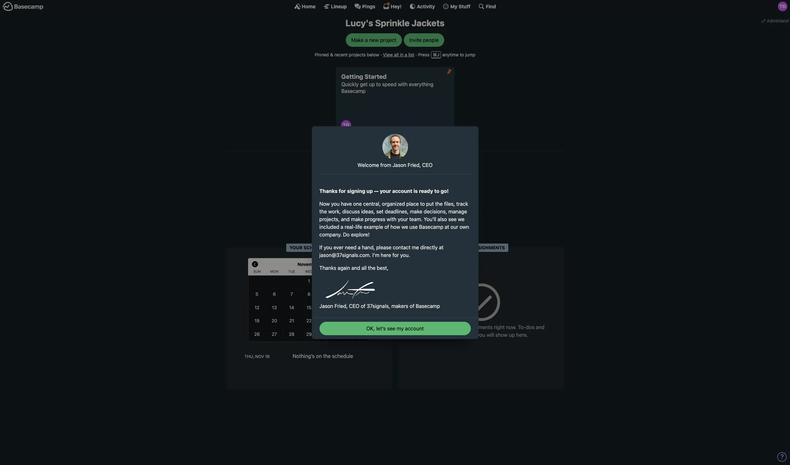 Task type: vqa. For each thing, say whether or not it's contained in the screenshot.
Terry Turtle image to the left
no



Task type: describe. For each thing, give the bounding box(es) containing it.
see for we
[[449, 216, 457, 222]]

view all in a list link
[[383, 52, 415, 57]]

ideas,
[[362, 209, 375, 215]]

1 vertical spatial all
[[362, 265, 367, 271]]

you'll also see we included a real-life example of how we use basecamp at our own company.
[[320, 216, 470, 238]]

2 horizontal spatial of
[[410, 303, 415, 309]]

go!
[[441, 188, 449, 194]]

use
[[410, 224, 418, 230]]

find button
[[479, 3, 497, 10]]

included
[[320, 224, 340, 230]]

pinned & recent projects below · view all in a list
[[315, 52, 415, 57]]

lineup link
[[324, 3, 347, 10]]

nov
[[256, 354, 264, 359]]

recent
[[335, 52, 348, 57]]

will
[[487, 333, 495, 338]]

1 vertical spatial ceo
[[349, 303, 360, 309]]

⌘
[[433, 52, 437, 57]]

0 vertical spatial account
[[393, 188, 413, 194]]

recently visited
[[374, 148, 417, 153]]

0 horizontal spatial of
[[361, 303, 366, 309]]

jason@37signals.com.
[[320, 252, 371, 258]]

ever
[[334, 245, 344, 250]]

activity link
[[410, 3, 435, 10]]

the down now
[[320, 209, 327, 215]]

right
[[495, 325, 505, 331]]

1 vertical spatial make
[[351, 216, 364, 222]]

1 · from the left
[[381, 52, 382, 57]]

a inside if you ever need a hand, please contact me directly at jason@37signals.com. i'm here for you.
[[358, 245, 361, 250]]

deadlines,
[[385, 209, 409, 215]]

1 vertical spatial basecamp
[[416, 303, 441, 309]]

place
[[407, 201, 419, 207]]

project
[[381, 37, 397, 43]]

real-
[[345, 224, 356, 230]]

your schedule
[[290, 245, 328, 251]]

press
[[419, 52, 430, 57]]

you inside you don't have any assignments right now. to‑dos and cards assigned to you will show up here.
[[477, 333, 486, 338]]

central,
[[364, 201, 381, 207]]

make
[[352, 37, 364, 43]]

0 vertical spatial fried,
[[408, 162, 421, 168]]

best,
[[377, 265, 389, 271]]

ready
[[419, 188, 434, 194]]

to‑dos
[[519, 325, 535, 331]]

ok, let's see my account
[[367, 326, 424, 332]]

up inside you don't have any assignments right now. to‑dos and cards assigned to you will show up here.
[[510, 333, 515, 338]]

put
[[427, 201, 434, 207]]

to inside you don't have any assignments right now. to‑dos and cards assigned to you will show up here.
[[471, 333, 476, 338]]

fri
[[341, 270, 346, 274]]

if you ever need a hand, please contact me directly at jason@37signals.com. i'm here for you.
[[320, 245, 444, 258]]

your for your schedule
[[290, 245, 303, 251]]

do explore!
[[342, 232, 370, 238]]

how
[[391, 224, 401, 230]]

here.
[[517, 333, 529, 338]]

i'm
[[373, 252, 380, 258]]

explore!
[[351, 232, 370, 238]]

mon
[[270, 270, 279, 274]]

stuff
[[459, 3, 471, 9]]

2 · from the left
[[416, 52, 417, 57]]

you don't have any assignments right now. to‑dos and cards assigned to you will show up here.
[[419, 325, 545, 338]]

you for if
[[324, 245, 333, 250]]

please
[[377, 245, 392, 250]]

schedule
[[332, 353, 354, 359]]

and inside now you have one central, organized place to put the files, track the work, discuss ideas, set deadlines, make decisions, manage projects, and make progress with your team.
[[341, 216, 350, 222]]

home
[[302, 3, 316, 9]]

16
[[265, 354, 270, 359]]

0 vertical spatial we
[[458, 216, 465, 222]]

of inside you'll also see we included a real-life example of how we use basecamp at our own company.
[[385, 224, 390, 230]]

anytime
[[443, 52, 459, 57]]

home link
[[294, 3, 316, 10]]

thu
[[323, 270, 330, 274]]

for inside if you ever need a hand, please contact me directly at jason@37signals.com. i'm here for you.
[[393, 252, 399, 258]]

pings button
[[355, 3, 376, 10]]

find
[[486, 3, 497, 9]]

your inside now you have one central, organized place to put the files, track the work, discuss ideas, set deadlines, make decisions, manage projects, and make progress with your team.
[[398, 216, 408, 222]]

on
[[316, 353, 322, 359]]

pings
[[363, 3, 376, 9]]

sun
[[254, 270, 261, 274]]

to inside now you have one central, organized place to put the files, track the work, discuss ideas, set deadlines, make decisions, manage projects, and make progress with your team.
[[421, 201, 425, 207]]

our
[[451, 224, 459, 230]]

from
[[381, 162, 392, 168]]

jason fried, ceo of 37signals, makers of basecamp
[[320, 303, 441, 309]]

below
[[367, 52, 380, 57]]

0 vertical spatial make
[[410, 209, 423, 215]]

is
[[414, 188, 418, 194]]

company.
[[320, 232, 342, 238]]

j
[[437, 52, 440, 57]]

assignments
[[472, 245, 506, 251]]

hey! button
[[383, 3, 402, 10]]

november
[[298, 262, 321, 267]]

—
[[375, 188, 379, 194]]

show
[[496, 333, 508, 338]]

account inside button
[[405, 326, 424, 332]]

you'll
[[424, 216, 437, 222]]

recently
[[374, 148, 398, 153]]

have for you
[[341, 201, 352, 207]]

at inside you'll also see we included a real-life example of how we use basecamp at our own company.
[[445, 224, 450, 230]]

sat
[[358, 270, 364, 274]]

in
[[400, 52, 404, 57]]

now
[[320, 201, 330, 207]]

tyler black image
[[779, 2, 788, 11]]

contact
[[393, 245, 411, 250]]



Task type: locate. For each thing, give the bounding box(es) containing it.
see up our
[[449, 216, 457, 222]]

projects
[[349, 52, 366, 57]]

0 vertical spatial see
[[449, 216, 457, 222]]

tue
[[288, 270, 295, 274]]

0 horizontal spatial and
[[341, 216, 350, 222]]

have inside now you have one central, organized place to put the files, track the work, discuss ideas, set deadlines, make decisions, manage projects, and make progress with your team.
[[341, 201, 352, 207]]

to left put on the top right of the page
[[421, 201, 425, 207]]

see
[[449, 216, 457, 222], [388, 326, 396, 332]]

0 vertical spatial have
[[341, 201, 352, 207]]

the left best,
[[368, 265, 376, 271]]

1 horizontal spatial of
[[385, 224, 390, 230]]

ok, let's see my account button
[[320, 322, 471, 335]]

1 vertical spatial fried,
[[335, 303, 348, 309]]

welcome from jason fried, ceo
[[358, 162, 433, 168]]

1 horizontal spatial your
[[458, 245, 471, 251]]

0 vertical spatial all
[[395, 52, 399, 57]]

1 horizontal spatial have
[[442, 325, 453, 331]]

with
[[387, 216, 397, 222]]

and right to‑dos
[[536, 325, 545, 331]]

0 horizontal spatial at
[[439, 245, 444, 250]]

you.
[[401, 252, 411, 258]]

0 vertical spatial you
[[332, 201, 340, 207]]

1 vertical spatial up
[[510, 333, 515, 338]]

see left my at the bottom of page
[[388, 326, 396, 332]]

welcome
[[358, 162, 379, 168]]

at right the directly on the right bottom of the page
[[439, 245, 444, 250]]

thanks for thanks again and all the best,
[[320, 265, 337, 271]]

0 horizontal spatial ·
[[381, 52, 382, 57]]

schedule
[[304, 245, 328, 251]]

thanks for signing up — your account is ready to go!
[[320, 188, 449, 194]]

the up 'decisions,'
[[436, 201, 443, 207]]

0 horizontal spatial fried,
[[335, 303, 348, 309]]

assigned
[[449, 333, 470, 338]]

1 vertical spatial account
[[405, 326, 424, 332]]

your left schedule
[[290, 245, 303, 251]]

track
[[457, 201, 469, 207]]

your down own
[[458, 245, 471, 251]]

thanks left fri
[[320, 265, 337, 271]]

manage
[[449, 209, 468, 215]]

let's
[[377, 326, 386, 332]]

jason
[[393, 162, 407, 168], [320, 303, 334, 309]]

1 vertical spatial your
[[398, 216, 408, 222]]

to
[[460, 52, 465, 57], [435, 188, 440, 194], [421, 201, 425, 207], [471, 333, 476, 338]]

account right my at the bottom of page
[[405, 326, 424, 332]]

1 vertical spatial and
[[352, 265, 361, 271]]

need
[[345, 245, 357, 250]]

you inside if you ever need a hand, please contact me directly at jason@37signals.com. i'm here for you.
[[324, 245, 333, 250]]

account
[[393, 188, 413, 194], [405, 326, 424, 332]]

0 vertical spatial your
[[380, 188, 391, 194]]

visited
[[399, 148, 417, 153]]

do
[[343, 232, 350, 238]]

nothing's on the schedule
[[293, 353, 354, 359]]

2 your from the left
[[458, 245, 471, 251]]

thanks up now
[[320, 188, 338, 194]]

now you have one central, organized place to put the files, track the work, discuss ideas, set deadlines, make decisions, manage projects, and make progress with your team.
[[320, 201, 469, 222]]

nothing's
[[293, 353, 315, 359]]

1 horizontal spatial ceo
[[423, 162, 433, 168]]

signing
[[347, 188, 366, 194]]

make a new project
[[352, 37, 397, 43]]

thanks again and all the best,
[[320, 265, 389, 271]]

· press
[[416, 52, 430, 57]]

0 vertical spatial and
[[341, 216, 350, 222]]

&
[[330, 52, 334, 57]]

and
[[341, 216, 350, 222], [352, 265, 361, 271], [536, 325, 545, 331]]

2 vertical spatial you
[[477, 333, 486, 338]]

0 horizontal spatial for
[[339, 188, 346, 194]]

0 vertical spatial up
[[367, 188, 373, 194]]

a inside you'll also see we included a real-life example of how we use basecamp at our own company.
[[341, 224, 344, 230]]

thu, nov 16
[[245, 354, 270, 359]]

and right again
[[352, 265, 361, 271]]

new
[[370, 37, 379, 43]]

make up "life"
[[351, 216, 364, 222]]

1 horizontal spatial we
[[458, 216, 465, 222]]

1 horizontal spatial jason
[[393, 162, 407, 168]]

0 horizontal spatial make
[[351, 216, 364, 222]]

1 horizontal spatial your
[[398, 216, 408, 222]]

·
[[381, 52, 382, 57], [416, 52, 417, 57]]

at left our
[[445, 224, 450, 230]]

your down deadlines,
[[398, 216, 408, 222]]

of left how
[[385, 224, 390, 230]]

directly
[[421, 245, 438, 250]]

your for your assignments
[[458, 245, 471, 251]]

own
[[460, 224, 470, 230]]

0 vertical spatial at
[[445, 224, 450, 230]]

for left signing on the top left of the page
[[339, 188, 346, 194]]

2 vertical spatial and
[[536, 325, 545, 331]]

see for my
[[388, 326, 396, 332]]

your right —
[[380, 188, 391, 194]]

up down now.
[[510, 333, 515, 338]]

if
[[320, 245, 323, 250]]

0 horizontal spatial your
[[290, 245, 303, 251]]

to left jump
[[460, 52, 465, 57]]

we
[[458, 216, 465, 222], [402, 224, 409, 230]]

1 vertical spatial have
[[442, 325, 453, 331]]

the
[[436, 201, 443, 207], [320, 209, 327, 215], [368, 265, 376, 271], [324, 353, 331, 359]]

of right makers
[[410, 303, 415, 309]]

we up own
[[458, 216, 465, 222]]

· left view
[[381, 52, 382, 57]]

you for now
[[332, 201, 340, 207]]

1 your from the left
[[290, 245, 303, 251]]

basecamp up you
[[416, 303, 441, 309]]

thu,
[[245, 354, 254, 359]]

see inside button
[[388, 326, 396, 332]]

ok,
[[367, 326, 375, 332]]

ceo up 'ready' at the top right of page
[[423, 162, 433, 168]]

my
[[451, 3, 458, 9]]

1 horizontal spatial fried,
[[408, 162, 421, 168]]

for left you.
[[393, 252, 399, 258]]

2 thanks from the top
[[320, 265, 337, 271]]

2 horizontal spatial and
[[536, 325, 545, 331]]

0 horizontal spatial your
[[380, 188, 391, 194]]

basecamp inside you'll also see we included a real-life example of how we use basecamp at our own company.
[[420, 224, 444, 230]]

1 vertical spatial we
[[402, 224, 409, 230]]

a right need
[[358, 245, 361, 250]]

wed
[[305, 270, 313, 274]]

have
[[341, 201, 352, 207], [442, 325, 453, 331]]

one
[[354, 201, 362, 207]]

ceo
[[423, 162, 433, 168], [349, 303, 360, 309]]

1 horizontal spatial at
[[445, 224, 450, 230]]

0 horizontal spatial we
[[402, 224, 409, 230]]

adminland
[[768, 18, 790, 23]]

0 vertical spatial ceo
[[423, 162, 433, 168]]

see inside you'll also see we included a real-life example of how we use basecamp at our own company.
[[449, 216, 457, 222]]

projects,
[[320, 216, 340, 222]]

you right if
[[324, 245, 333, 250]]

1 vertical spatial for
[[393, 252, 399, 258]]

my
[[397, 326, 404, 332]]

files,
[[445, 201, 456, 207]]

and up real-
[[341, 216, 350, 222]]

1 vertical spatial jason
[[320, 303, 334, 309]]

account left is
[[393, 188, 413, 194]]

ceo left 37signals,
[[349, 303, 360, 309]]

we left use
[[402, 224, 409, 230]]

work,
[[329, 209, 341, 215]]

0 horizontal spatial up
[[367, 188, 373, 194]]

0 vertical spatial basecamp
[[420, 224, 444, 230]]

a right in
[[405, 52, 408, 57]]

· right list
[[416, 52, 417, 57]]

a left new
[[365, 37, 368, 43]]

list
[[409, 52, 415, 57]]

sample
[[342, 168, 359, 173]]

and inside you don't have any assignments right now. to‑dos and cards assigned to you will show up here.
[[536, 325, 545, 331]]

0 vertical spatial jason
[[393, 162, 407, 168]]

0 horizontal spatial have
[[341, 201, 352, 207]]

life
[[356, 224, 363, 230]]

1 horizontal spatial all
[[395, 52, 399, 57]]

jackets
[[412, 18, 445, 28]]

1 vertical spatial thanks
[[320, 265, 337, 271]]

thanks for thanks for signing up — your account is ready to go!
[[320, 188, 338, 194]]

activity
[[417, 3, 435, 9]]

you
[[332, 201, 340, 207], [324, 245, 333, 250], [477, 333, 486, 338]]

1 vertical spatial at
[[439, 245, 444, 250]]

the right on
[[324, 353, 331, 359]]

1 horizontal spatial and
[[352, 265, 361, 271]]

all left best,
[[362, 265, 367, 271]]

1 horizontal spatial for
[[393, 252, 399, 258]]

lineup
[[331, 3, 347, 9]]

lucy's
[[346, 18, 374, 28]]

switch accounts image
[[3, 2, 44, 12]]

0 horizontal spatial jason
[[320, 303, 334, 309]]

don't
[[429, 325, 441, 331]]

to down assignments
[[471, 333, 476, 338]]

0 vertical spatial for
[[339, 188, 346, 194]]

0 horizontal spatial ceo
[[349, 303, 360, 309]]

set
[[377, 209, 384, 215]]

assignments
[[464, 325, 493, 331]]

you up work,
[[332, 201, 340, 207]]

you down assignments
[[477, 333, 486, 338]]

1 vertical spatial you
[[324, 245, 333, 250]]

have inside you don't have any assignments right now. to‑dos and cards assigned to you will show up here.
[[442, 325, 453, 331]]

my stuff button
[[443, 3, 471, 10]]

at inside if you ever need a hand, please contact me directly at jason@37signals.com. i'm here for you.
[[439, 245, 444, 250]]

1 horizontal spatial see
[[449, 216, 457, 222]]

for
[[339, 188, 346, 194], [393, 252, 399, 258]]

37signals,
[[367, 303, 391, 309]]

again
[[338, 265, 351, 271]]

1 thanks from the top
[[320, 188, 338, 194]]

have up discuss
[[341, 201, 352, 207]]

you inside now you have one central, organized place to put the files, track the work, discuss ideas, set deadlines, make decisions, manage projects, and make progress with your team.
[[332, 201, 340, 207]]

to left go!
[[435, 188, 440, 194]]

1 horizontal spatial ·
[[416, 52, 417, 57]]

⌘ j anytime to jump
[[433, 52, 476, 57]]

0 horizontal spatial see
[[388, 326, 396, 332]]

of
[[385, 224, 390, 230], [361, 303, 366, 309], [410, 303, 415, 309]]

jump
[[466, 52, 476, 57]]

sprinkle
[[376, 18, 410, 28]]

have for don't
[[442, 325, 453, 331]]

your assignments
[[458, 245, 506, 251]]

make up team.
[[410, 209, 423, 215]]

basecamp down "you'll"
[[420, 224, 444, 230]]

all left in
[[395, 52, 399, 57]]

of left 37signals,
[[361, 303, 366, 309]]

you
[[419, 325, 427, 331]]

have up cards
[[442, 325, 453, 331]]

a left real-
[[341, 224, 344, 230]]

people
[[424, 37, 439, 43]]

1 horizontal spatial up
[[510, 333, 515, 338]]

0 horizontal spatial all
[[362, 265, 367, 271]]

1 vertical spatial see
[[388, 326, 396, 332]]

up left —
[[367, 188, 373, 194]]

1 horizontal spatial make
[[410, 209, 423, 215]]

0 vertical spatial thanks
[[320, 188, 338, 194]]

main element
[[0, 0, 791, 13]]



